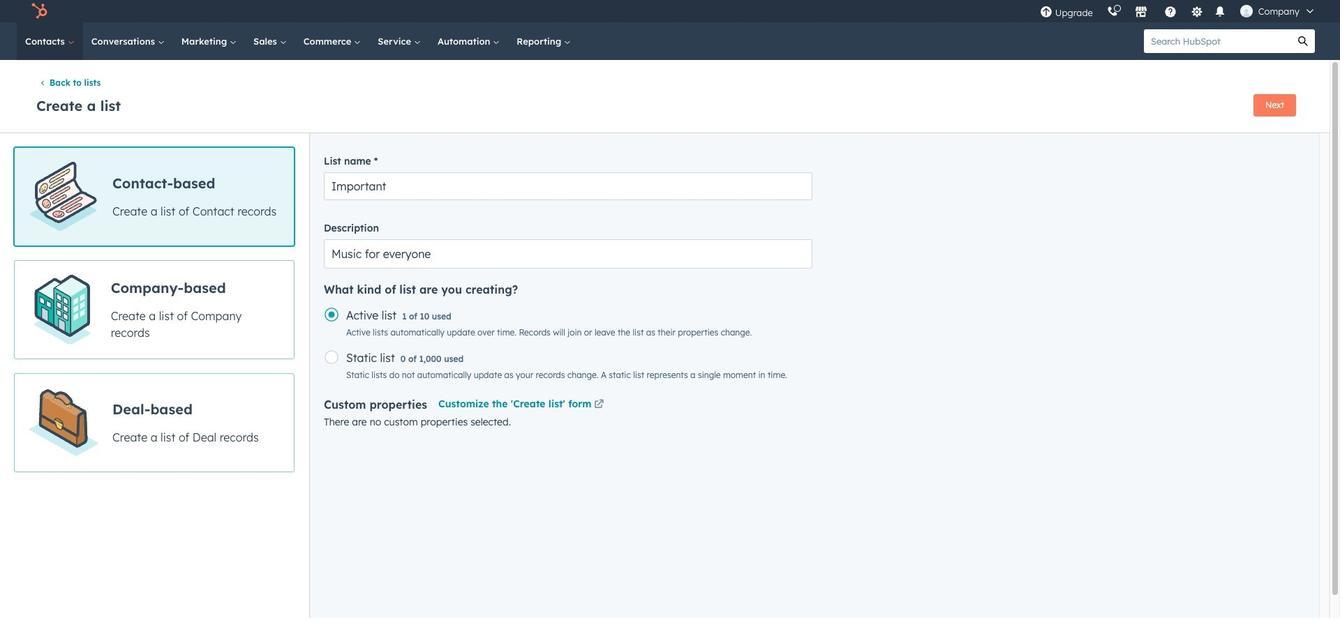 Task type: locate. For each thing, give the bounding box(es) containing it.
None checkbox
[[14, 148, 295, 247], [14, 374, 295, 473], [14, 148, 295, 247], [14, 374, 295, 473]]

None checkbox
[[14, 261, 295, 360]]

2 link opens in a new window image from the top
[[594, 400, 604, 411]]

banner
[[34, 90, 1297, 119]]

link opens in a new window image
[[594, 398, 604, 414], [594, 400, 604, 411]]

jacob simon image
[[1241, 5, 1253, 17]]

None text field
[[324, 240, 813, 269]]

menu
[[1033, 0, 1324, 22]]

List name text field
[[324, 173, 813, 201]]



Task type: vqa. For each thing, say whether or not it's contained in the screenshot.
All deals
no



Task type: describe. For each thing, give the bounding box(es) containing it.
1 link opens in a new window image from the top
[[594, 398, 604, 414]]

marketplaces image
[[1135, 6, 1148, 19]]

Search HubSpot search field
[[1144, 29, 1292, 53]]



